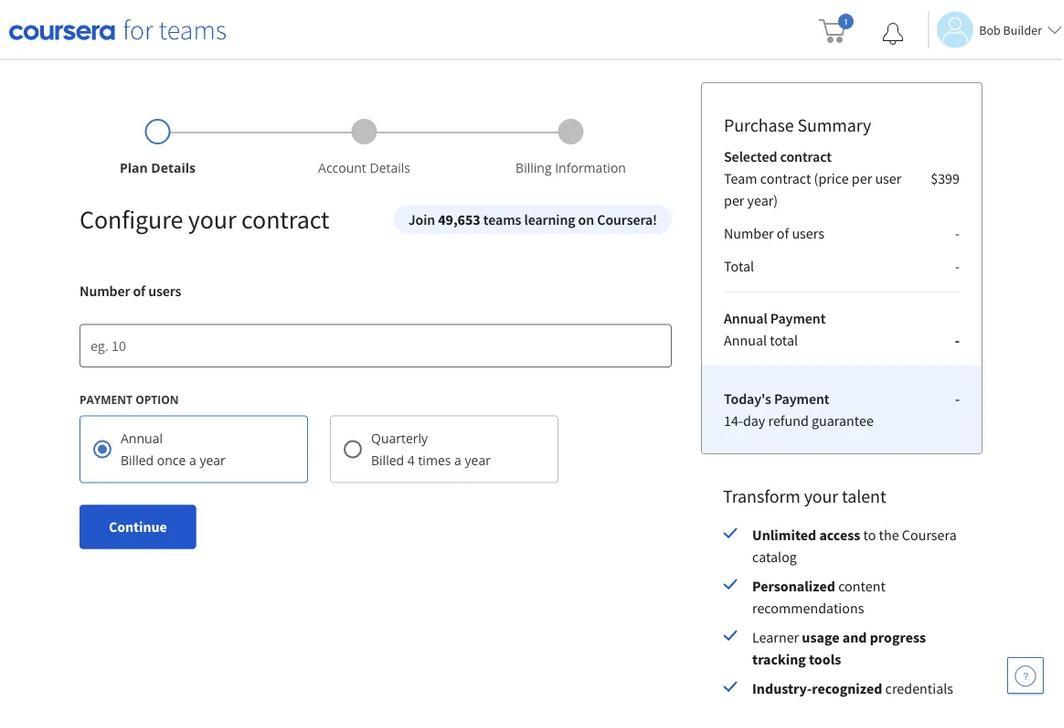 Task type: locate. For each thing, give the bounding box(es) containing it.
number
[[724, 224, 774, 242], [80, 282, 130, 300]]

your up unlimited access
[[804, 485, 839, 508]]

contract down selected contract
[[761, 169, 811, 187]]

number up total
[[724, 224, 774, 242]]

contract down "account"
[[241, 203, 330, 235]]

contract for team
[[761, 169, 811, 187]]

year inside 'quarterly billed 4 times a year'
[[465, 452, 491, 469]]

contract down purchase summary
[[780, 147, 832, 166]]

teams
[[483, 210, 521, 229]]

content recommendations
[[753, 577, 886, 617]]

0 horizontal spatial year
[[200, 452, 226, 469]]

- for payment
[[955, 390, 960, 408]]

quarterly
[[371, 430, 428, 447]]

users down team contract (price per user per year)
[[792, 224, 825, 242]]

total
[[770, 331, 798, 349]]

1 details from the left
[[151, 159, 196, 176]]

annual
[[724, 309, 768, 327], [724, 331, 767, 349], [121, 430, 163, 447]]

1 horizontal spatial users
[[792, 224, 825, 242]]

annual up annual total
[[724, 309, 768, 327]]

builder
[[1004, 21, 1042, 38]]

coursera!
[[597, 210, 657, 229]]

0 horizontal spatial users
[[148, 282, 181, 300]]

to
[[864, 526, 876, 544]]

details right "account"
[[370, 159, 411, 176]]

plan
[[120, 159, 148, 176]]

1 vertical spatial number
[[80, 282, 130, 300]]

summary
[[798, 114, 872, 137]]

per
[[852, 169, 873, 187], [724, 191, 745, 209]]

usage and progress tracking tools
[[753, 628, 926, 668]]

join 49,653 teams learning on coursera!
[[408, 210, 657, 229]]

payment up total
[[771, 309, 826, 327]]

a right times at the bottom left of the page
[[455, 452, 462, 469]]

1 billed from the left
[[121, 452, 154, 469]]

details right plan
[[151, 159, 196, 176]]

annual down annual payment
[[724, 331, 767, 349]]

1 horizontal spatial your
[[804, 485, 839, 508]]

annual billed once a year
[[121, 430, 226, 469]]

today's
[[724, 390, 772, 408]]

your down plan details
[[188, 203, 236, 235]]

unlimited
[[753, 526, 817, 544]]

49,653
[[438, 210, 481, 229]]

2 year from the left
[[465, 452, 491, 469]]

1 horizontal spatial per
[[852, 169, 873, 187]]

0 vertical spatial users
[[792, 224, 825, 242]]

-
[[956, 224, 960, 242], [956, 257, 960, 275], [955, 331, 960, 349], [955, 390, 960, 408]]

payment
[[771, 309, 826, 327], [774, 390, 830, 408], [80, 392, 133, 407]]

0 horizontal spatial number of users
[[80, 282, 181, 300]]

0 vertical spatial number of users
[[724, 224, 825, 242]]

usage
[[802, 628, 840, 646]]

- for total
[[955, 331, 960, 349]]

information
[[555, 159, 626, 176]]

number of users down 'year)'
[[724, 224, 825, 242]]

1 vertical spatial annual
[[724, 331, 767, 349]]

annual up once
[[121, 430, 163, 447]]

1 horizontal spatial year
[[465, 452, 491, 469]]

Number of users text field
[[80, 324, 672, 368]]

users
[[792, 224, 825, 242], [148, 282, 181, 300]]

2 vertical spatial annual
[[121, 430, 163, 447]]

2 details from the left
[[370, 159, 411, 176]]

learning
[[524, 210, 576, 229]]

1 vertical spatial your
[[804, 485, 839, 508]]

billed left once
[[121, 452, 154, 469]]

1 horizontal spatial billed
[[371, 452, 404, 469]]

1 horizontal spatial a
[[455, 452, 462, 469]]

billed inside annual billed once a year
[[121, 452, 154, 469]]

0 horizontal spatial billed
[[121, 452, 154, 469]]

$399
[[931, 169, 960, 187]]

0 vertical spatial annual
[[724, 309, 768, 327]]

number down the configure
[[80, 282, 130, 300]]

times
[[418, 452, 451, 469]]

payment up 14-day refund guarantee at the right
[[774, 390, 830, 408]]

the
[[879, 526, 899, 544]]

your
[[188, 203, 236, 235], [804, 485, 839, 508]]

today's payment
[[724, 390, 830, 408]]

recommendations
[[753, 599, 864, 617]]

total
[[724, 257, 754, 275]]

annual for annual total
[[724, 331, 767, 349]]

bob
[[979, 21, 1001, 38]]

of down the configure
[[133, 282, 145, 300]]

0 horizontal spatial details
[[151, 159, 196, 176]]

2 a from the left
[[455, 452, 462, 469]]

users down the configure
[[148, 282, 181, 300]]

account
[[318, 159, 366, 176]]

year)
[[748, 191, 778, 209]]

billing
[[516, 159, 552, 176]]

day
[[743, 411, 766, 430]]

transform
[[723, 485, 801, 508]]

year right once
[[200, 452, 226, 469]]

1 vertical spatial per
[[724, 191, 745, 209]]

details for account details
[[370, 159, 411, 176]]

year right times at the bottom left of the page
[[465, 452, 491, 469]]

billed for billed 4 times a year
[[371, 452, 404, 469]]

progress
[[870, 628, 926, 646]]

configure
[[80, 203, 183, 235]]

per left user
[[852, 169, 873, 187]]

0 horizontal spatial a
[[189, 452, 196, 469]]

annual payment
[[724, 309, 826, 327]]

details
[[151, 159, 196, 176], [370, 159, 411, 176]]

0 horizontal spatial per
[[724, 191, 745, 209]]

talent
[[842, 485, 887, 508]]

user
[[875, 169, 902, 187]]

0 horizontal spatial your
[[188, 203, 236, 235]]

0 vertical spatial per
[[852, 169, 873, 187]]

1 horizontal spatial number
[[724, 224, 774, 242]]

plan details
[[120, 159, 196, 176]]

industry-
[[753, 679, 812, 698]]

of
[[777, 224, 789, 242], [133, 282, 145, 300]]

2 billed from the left
[[371, 452, 404, 469]]

1 horizontal spatial details
[[370, 159, 411, 176]]

1 year from the left
[[200, 452, 226, 469]]

0 vertical spatial your
[[188, 203, 236, 235]]

access
[[820, 526, 861, 544]]

per down "team"
[[724, 191, 745, 209]]

help center image
[[1015, 665, 1037, 687]]

a right once
[[189, 452, 196, 469]]

bob builder button
[[928, 11, 1063, 48]]

1 vertical spatial users
[[148, 282, 181, 300]]

of down 'year)'
[[777, 224, 789, 242]]

billed left 4
[[371, 452, 404, 469]]

selected
[[724, 147, 778, 166]]

a inside annual billed once a year
[[189, 452, 196, 469]]

contract
[[780, 147, 832, 166], [761, 169, 811, 187], [241, 203, 330, 235]]

billed
[[121, 452, 154, 469], [371, 452, 404, 469]]

1 vertical spatial of
[[133, 282, 145, 300]]

1 a from the left
[[189, 452, 196, 469]]

1 vertical spatial contract
[[761, 169, 811, 187]]

number of users down the configure
[[80, 282, 181, 300]]

14-
[[724, 411, 743, 430]]

join
[[408, 210, 435, 229]]

payment option
[[80, 392, 179, 407]]

contract inside team contract (price per user per year)
[[761, 169, 811, 187]]

0 vertical spatial contract
[[780, 147, 832, 166]]

personalized
[[753, 577, 836, 595]]

billing information
[[516, 159, 626, 176]]

industry-recognized credentials
[[753, 679, 954, 698]]

number of users
[[724, 224, 825, 242], [80, 282, 181, 300]]

billed inside 'quarterly billed 4 times a year'
[[371, 452, 404, 469]]

transform your talent
[[723, 485, 887, 508]]

a
[[189, 452, 196, 469], [455, 452, 462, 469]]

0 vertical spatial of
[[777, 224, 789, 242]]

year
[[200, 452, 226, 469], [465, 452, 491, 469]]



Task type: vqa. For each thing, say whether or not it's contained in the screenshot.
your
yes



Task type: describe. For each thing, give the bounding box(es) containing it.
0 vertical spatial number
[[724, 224, 774, 242]]

selected contract
[[724, 147, 832, 166]]

purchase
[[724, 114, 794, 137]]

0 horizontal spatial number
[[80, 282, 130, 300]]

unlimited access
[[753, 526, 861, 544]]

recognized
[[812, 679, 883, 698]]

annual for annual payment
[[724, 309, 768, 327]]

tools
[[809, 650, 842, 668]]

annual inside annual billed once a year
[[121, 430, 163, 447]]

purchase summary
[[724, 114, 872, 137]]

learner
[[753, 628, 802, 646]]

guarantee
[[812, 411, 874, 430]]

refund
[[769, 411, 809, 430]]

- for of
[[956, 224, 960, 242]]

coursera image
[[9, 15, 226, 44]]

(price
[[814, 169, 849, 187]]

your for configure
[[188, 203, 236, 235]]

payment for annual payment
[[771, 309, 826, 327]]

a inside 'quarterly billed 4 times a year'
[[455, 452, 462, 469]]

bob builder
[[979, 21, 1042, 38]]

to the coursera catalog
[[753, 526, 957, 566]]

2 vertical spatial contract
[[241, 203, 330, 235]]

team
[[724, 169, 758, 187]]

billed for billed once a year
[[121, 452, 154, 469]]

once
[[157, 452, 186, 469]]

catalog
[[753, 548, 797, 566]]

1 vertical spatial number of users
[[80, 282, 181, 300]]

14-day refund guarantee
[[724, 411, 874, 430]]

configure your contract
[[80, 203, 330, 235]]

and
[[843, 628, 867, 646]]

show notifications image
[[883, 23, 905, 45]]

team contract (price per user per year)
[[724, 169, 902, 209]]

1 horizontal spatial number of users
[[724, 224, 825, 242]]

continue
[[109, 518, 167, 536]]

content
[[839, 577, 886, 595]]

account details
[[318, 159, 411, 176]]

option
[[135, 392, 179, 407]]

contract for selected
[[780, 147, 832, 166]]

payment for today's payment
[[774, 390, 830, 408]]

1 horizontal spatial of
[[777, 224, 789, 242]]

details for plan details
[[151, 159, 196, 176]]

tracking
[[753, 650, 806, 668]]

quarterly billed 4 times a year
[[371, 430, 491, 469]]

shopping cart: 1 item image
[[819, 14, 854, 43]]

credentials
[[886, 679, 954, 698]]

on
[[578, 210, 595, 229]]

4
[[408, 452, 415, 469]]

coursera
[[902, 526, 957, 544]]

your for transform
[[804, 485, 839, 508]]

payment left option
[[80, 392, 133, 407]]

0 horizontal spatial of
[[133, 282, 145, 300]]

continue button
[[80, 505, 196, 549]]

year inside annual billed once a year
[[200, 452, 226, 469]]

annual total
[[724, 331, 798, 349]]



